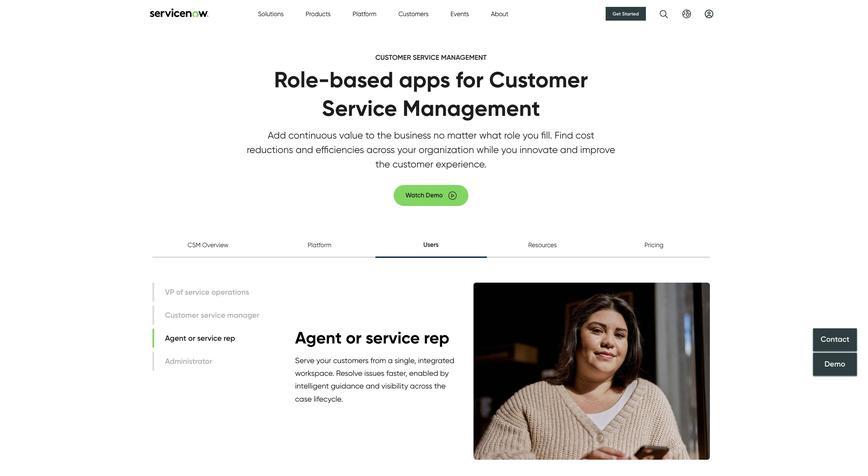 Task type: vqa. For each thing, say whether or not it's contained in the screenshot.
the the within the Serve Your Customers From A Single, Integrated Workspace. Resolve Issues Faster, Enabled By Intelligent Guidance And Visibility Across The Case Lifecycle.
yes



Task type: locate. For each thing, give the bounding box(es) containing it.
what
[[479, 130, 502, 141]]

0 horizontal spatial and
[[296, 144, 313, 156]]

role-based apps for customer service management
[[274, 66, 588, 122]]

1 vertical spatial customer
[[489, 66, 588, 93]]

cost
[[575, 130, 594, 141]]

and down continuous
[[296, 144, 313, 156]]

efficiencies
[[316, 144, 364, 156]]

1 vertical spatial service
[[322, 95, 397, 122]]

0 vertical spatial your
[[397, 144, 416, 156]]

lifecycle.
[[314, 395, 343, 404]]

the right to
[[377, 130, 392, 141]]

serve
[[295, 356, 314, 365]]

the left customer
[[375, 158, 390, 170]]

0 horizontal spatial across
[[366, 144, 395, 156]]

and
[[296, 144, 313, 156], [560, 144, 578, 156], [366, 382, 380, 391]]

demo link
[[813, 353, 857, 376]]

customer
[[375, 53, 411, 62], [489, 66, 588, 93]]

and down find
[[560, 144, 578, 156]]

platform button
[[353, 9, 376, 18]]

solutions button
[[258, 9, 284, 18]]

management down for
[[403, 95, 540, 122]]

0 horizontal spatial customer
[[375, 53, 411, 62]]

management
[[441, 53, 487, 62], [403, 95, 540, 122]]

1 vertical spatial across
[[410, 382, 432, 391]]

service inside role-based apps for customer service management
[[322, 95, 397, 122]]

and inside serve your customers from a single, integrated workspace. resolve issues faster, enabled by intelligent guidance and visibility across the case lifecycle.
[[366, 382, 380, 391]]

contact link
[[813, 329, 857, 351]]

across
[[366, 144, 395, 156], [410, 382, 432, 391]]

customer inside role-based apps for customer service management
[[489, 66, 588, 93]]

get
[[613, 11, 621, 17]]

1 horizontal spatial across
[[410, 382, 432, 391]]

across for visibility
[[410, 382, 432, 391]]

customer service management
[[375, 53, 487, 62]]

resolve
[[336, 369, 362, 378]]

1 horizontal spatial customer
[[489, 66, 588, 93]]

1 horizontal spatial your
[[397, 144, 416, 156]]

management up for
[[441, 53, 487, 62]]

intelligent
[[295, 382, 329, 391]]

products button
[[306, 9, 331, 18]]

0 horizontal spatial you
[[501, 144, 517, 156]]

service
[[366, 328, 420, 348]]

1 horizontal spatial and
[[366, 382, 380, 391]]

from
[[370, 356, 386, 365]]

events
[[451, 10, 469, 17]]

your down business
[[397, 144, 416, 156]]

and down issues
[[366, 382, 380, 391]]

0 horizontal spatial your
[[316, 356, 331, 365]]

the
[[377, 130, 392, 141], [375, 158, 390, 170], [434, 382, 446, 391]]

1 horizontal spatial you
[[523, 130, 539, 141]]

a
[[388, 356, 393, 365]]

faster,
[[386, 369, 407, 378]]

the inside serve your customers from a single, integrated workspace. resolve issues faster, enabled by intelligent guidance and visibility across the case lifecycle.
[[434, 382, 446, 391]]

your
[[397, 144, 416, 156], [316, 356, 331, 365]]

you left fill.
[[523, 130, 539, 141]]

go to servicenow account image
[[705, 9, 713, 18]]

service up apps
[[413, 53, 439, 62]]

started
[[622, 11, 639, 17]]

get started link
[[606, 7, 646, 21]]

to
[[365, 130, 375, 141]]

reductions
[[247, 144, 293, 156]]

single,
[[395, 356, 416, 365]]

the down by at bottom right
[[434, 382, 446, 391]]

case
[[295, 395, 312, 404]]

0 horizontal spatial service
[[322, 95, 397, 122]]

0 vertical spatial service
[[413, 53, 439, 62]]

across inside add continuous value to the business no matter what role you fill. find cost reductions and efficiencies across your organization while you innovate and improve the customer experience.
[[366, 144, 395, 156]]

about
[[491, 10, 508, 17]]

servicenow image
[[149, 8, 209, 17]]

by
[[440, 369, 449, 378]]

you
[[523, 130, 539, 141], [501, 144, 517, 156]]

agent
[[295, 328, 342, 348]]

your up workspace.
[[316, 356, 331, 365]]

service up value
[[322, 95, 397, 122]]

1 vertical spatial management
[[403, 95, 540, 122]]

serve your customers from a single, integrated workspace. resolve issues faster, enabled by intelligent guidance and visibility across the case lifecycle.
[[295, 356, 454, 404]]

based
[[330, 66, 393, 93]]

you down "role"
[[501, 144, 517, 156]]

1 vertical spatial you
[[501, 144, 517, 156]]

add continuous value to the business no matter what role you fill. find cost reductions and efficiencies across your organization while you innovate and improve the customer experience.
[[247, 130, 615, 170]]

service
[[413, 53, 439, 62], [322, 95, 397, 122]]

across down enabled at bottom
[[410, 382, 432, 391]]

across inside serve your customers from a single, integrated workspace. resolve issues faster, enabled by intelligent guidance and visibility across the case lifecycle.
[[410, 382, 432, 391]]

across down to
[[366, 144, 395, 156]]

2 vertical spatial the
[[434, 382, 446, 391]]

0 vertical spatial across
[[366, 144, 395, 156]]

1 vertical spatial your
[[316, 356, 331, 365]]

get started
[[613, 11, 639, 17]]

demo
[[825, 360, 845, 369]]

0 vertical spatial you
[[523, 130, 539, 141]]



Task type: describe. For each thing, give the bounding box(es) containing it.
integrated
[[418, 356, 454, 365]]

find
[[555, 130, 573, 141]]

customers
[[398, 10, 429, 17]]

enabled
[[409, 369, 438, 378]]

workspace.
[[295, 369, 334, 378]]

2 horizontal spatial and
[[560, 144, 578, 156]]

organization
[[419, 144, 474, 156]]

0 vertical spatial management
[[441, 53, 487, 62]]

visibility
[[381, 382, 408, 391]]

no
[[434, 130, 445, 141]]

solutions
[[258, 10, 284, 17]]

platform
[[353, 10, 376, 17]]

contact
[[821, 335, 849, 344]]

1 horizontal spatial service
[[413, 53, 439, 62]]

products
[[306, 10, 331, 17]]

issues
[[364, 369, 384, 378]]

while
[[476, 144, 499, 156]]

events button
[[451, 9, 469, 18]]

matter
[[447, 130, 477, 141]]

agent or service rep
[[295, 328, 449, 348]]

guidance
[[331, 382, 364, 391]]

fill.
[[541, 130, 552, 141]]

management inside role-based apps for customer service management
[[403, 95, 540, 122]]

customers
[[333, 356, 369, 365]]

experience.
[[436, 158, 487, 170]]

value
[[339, 130, 363, 141]]

your inside serve your customers from a single, integrated workspace. resolve issues faster, enabled by intelligent guidance and visibility across the case lifecycle.
[[316, 356, 331, 365]]

continuous
[[288, 130, 337, 141]]

improve
[[580, 144, 615, 156]]

add
[[268, 130, 286, 141]]

or
[[346, 328, 362, 348]]

customer
[[392, 158, 433, 170]]

apps
[[399, 66, 450, 93]]

role
[[504, 130, 520, 141]]

and for serve your customers from a single, integrated workspace. resolve issues faster, enabled by intelligent guidance and visibility across the case lifecycle.
[[366, 382, 380, 391]]

rep
[[424, 328, 449, 348]]

innovate
[[520, 144, 558, 156]]

for
[[456, 66, 484, 93]]

across for efficiencies
[[366, 144, 395, 156]]

0 vertical spatial customer
[[375, 53, 411, 62]]

about button
[[491, 9, 508, 18]]

role-
[[274, 66, 330, 93]]

and for add continuous value to the business no matter what role you fill. find cost reductions and efficiencies across your organization while you innovate and improve the customer experience.
[[296, 144, 313, 156]]

1 vertical spatial the
[[375, 158, 390, 170]]

business
[[394, 130, 431, 141]]

0 vertical spatial the
[[377, 130, 392, 141]]

customers button
[[398, 9, 429, 18]]

your inside add continuous value to the business no matter what role you fill. find cost reductions and efficiencies across your organization while you innovate and improve the customer experience.
[[397, 144, 416, 156]]



